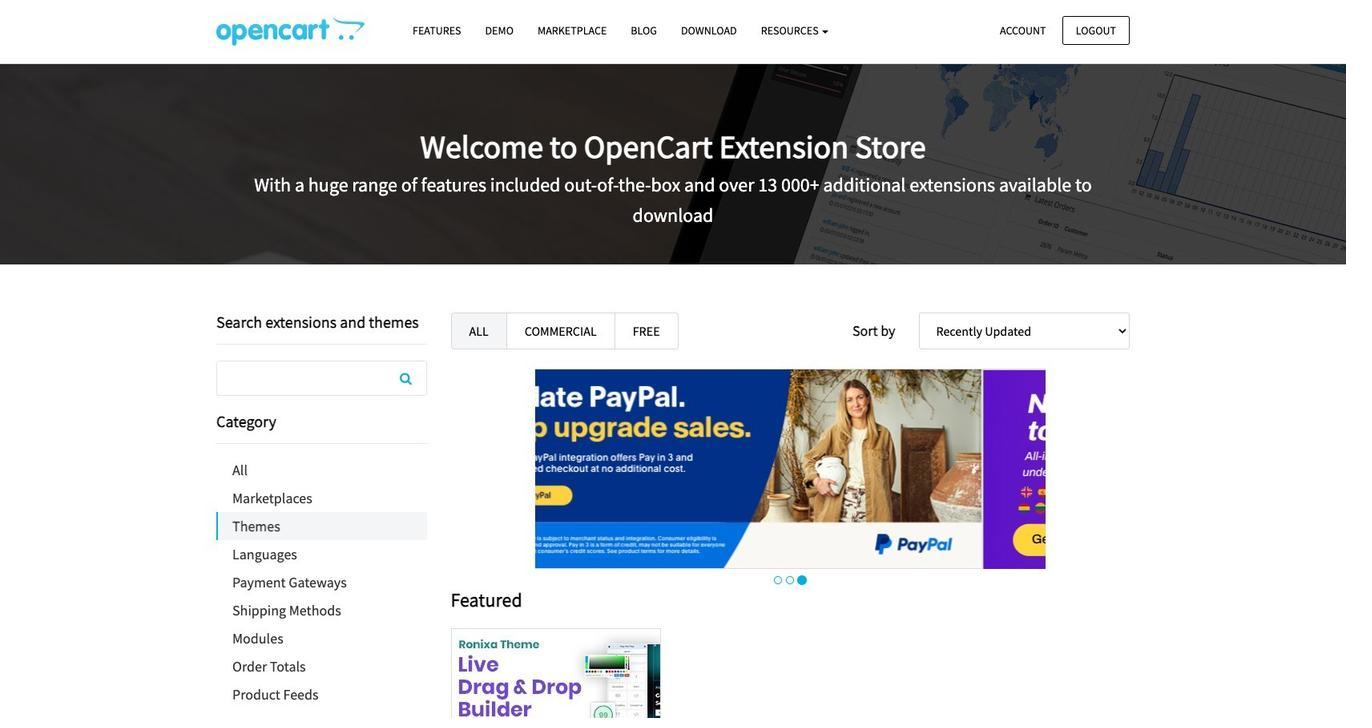 Task type: locate. For each thing, give the bounding box(es) containing it.
opencart themes image
[[216, 17, 365, 46]]

paypal payment gateway image
[[396, 369, 907, 569]]

ronixa theme - opencart live drag and drop page .. image
[[452, 629, 660, 718]]

node image
[[907, 369, 1347, 572]]

None text field
[[217, 362, 426, 395]]

search image
[[400, 372, 412, 385]]



Task type: vqa. For each thing, say whether or not it's contained in the screenshot.
the node image
yes



